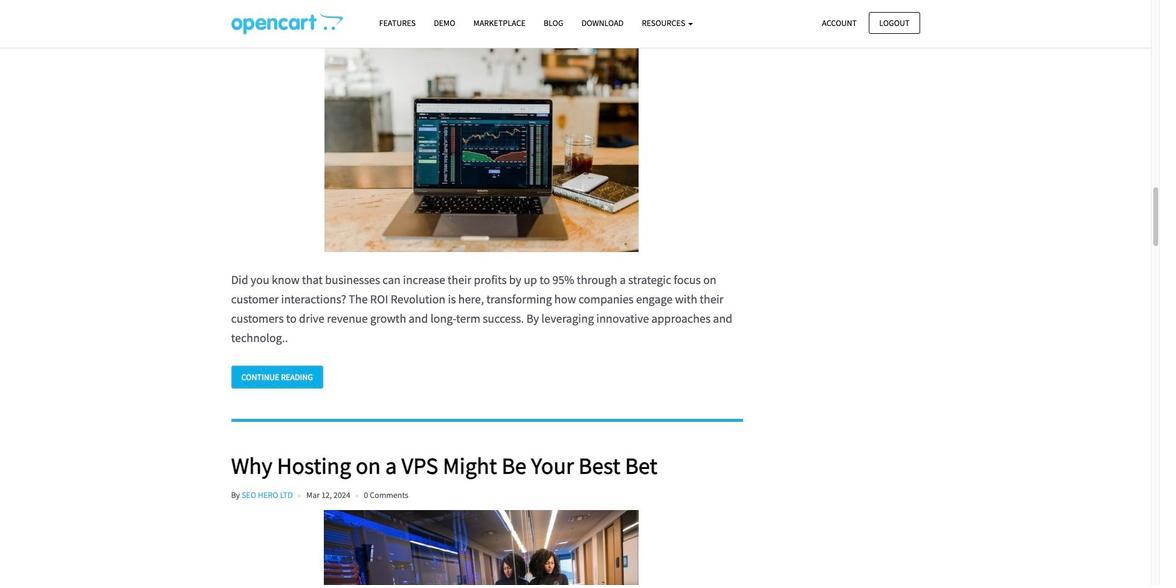 Task type: vqa. For each thing, say whether or not it's contained in the screenshot.
opencart
no



Task type: locate. For each thing, give the bounding box(es) containing it.
why hosting on a vps might be your best bet image
[[231, 510, 732, 585]]

roi revolution: transforming customer interactions into profits image
[[231, 42, 732, 252]]



Task type: describe. For each thing, give the bounding box(es) containing it.
opencart - blog image
[[231, 13, 343, 34]]



